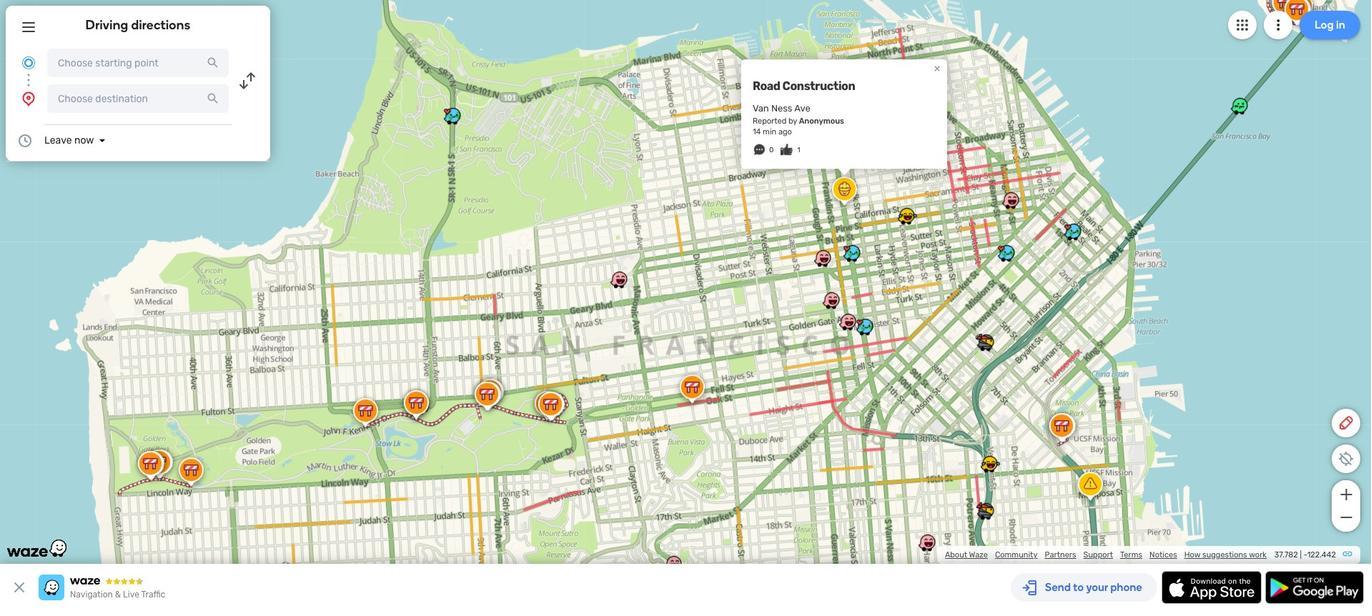 Task type: describe. For each thing, give the bounding box(es) containing it.
anonymous
[[799, 117, 844, 126]]

directions
[[131, 17, 191, 33]]

current location image
[[20, 54, 37, 72]]

terms
[[1120, 551, 1143, 560]]

x image
[[11, 579, 28, 596]]

zoom in image
[[1338, 486, 1355, 503]]

by
[[789, 117, 797, 126]]

ness
[[771, 103, 793, 114]]

&
[[115, 590, 121, 600]]

construction
[[783, 79, 855, 93]]

van
[[753, 103, 769, 114]]

reported
[[753, 117, 787, 126]]

link image
[[1342, 548, 1354, 560]]

leave
[[44, 134, 72, 147]]

waze
[[969, 551, 988, 560]]

road
[[753, 79, 781, 93]]

ago
[[779, 127, 792, 137]]

×
[[934, 62, 941, 75]]

navigation & live traffic
[[70, 590, 165, 600]]

ave
[[795, 103, 811, 114]]

work
[[1249, 551, 1267, 560]]

min
[[763, 127, 777, 137]]

community
[[995, 551, 1038, 560]]

Choose destination text field
[[47, 84, 229, 113]]



Task type: vqa. For each thing, say whether or not it's contained in the screenshot.
'Try'
no



Task type: locate. For each thing, give the bounding box(es) containing it.
leave now
[[44, 134, 94, 147]]

|
[[1300, 551, 1302, 560]]

Choose starting point text field
[[47, 49, 229, 77]]

37.782 | -122.442
[[1275, 551, 1336, 560]]

14
[[753, 127, 761, 137]]

traffic
[[141, 590, 165, 600]]

how
[[1185, 551, 1201, 560]]

van ness ave reported by anonymous 14 min ago
[[753, 103, 844, 137]]

support
[[1084, 551, 1113, 560]]

driving
[[85, 17, 128, 33]]

37.782
[[1275, 551, 1298, 560]]

notices
[[1150, 551, 1178, 560]]

suggestions
[[1203, 551, 1248, 560]]

about
[[945, 551, 968, 560]]

about waze link
[[945, 551, 988, 560]]

now
[[74, 134, 94, 147]]

122.442
[[1308, 551, 1336, 560]]

1
[[797, 146, 801, 155]]

road construction
[[753, 79, 855, 93]]

-
[[1304, 551, 1308, 560]]

how suggestions work link
[[1185, 551, 1267, 560]]

support link
[[1084, 551, 1113, 560]]

driving directions
[[85, 17, 191, 33]]

community link
[[995, 551, 1038, 560]]

terms link
[[1120, 551, 1143, 560]]

× link
[[931, 62, 944, 75]]

0
[[769, 146, 774, 155]]

pencil image
[[1338, 415, 1355, 432]]

navigation
[[70, 590, 113, 600]]

partners link
[[1045, 551, 1077, 560]]

partners
[[1045, 551, 1077, 560]]

clock image
[[16, 132, 34, 149]]

about waze community partners support terms notices how suggestions work
[[945, 551, 1267, 560]]

zoom out image
[[1338, 509, 1355, 526]]

live
[[123, 590, 139, 600]]

notices link
[[1150, 551, 1178, 560]]

location image
[[20, 90, 37, 107]]



